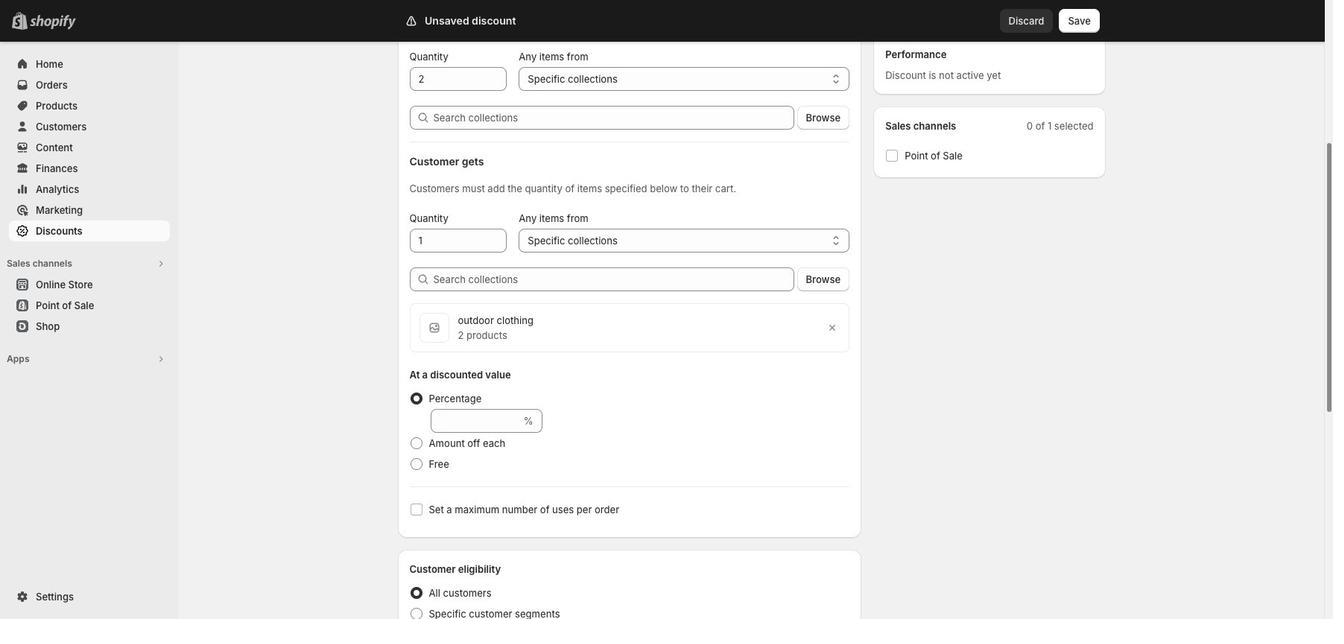 Task type: vqa. For each thing, say whether or not it's contained in the screenshot.
text field
yes



Task type: describe. For each thing, give the bounding box(es) containing it.
shopify image
[[30, 15, 76, 30]]



Task type: locate. For each thing, give the bounding box(es) containing it.
None text field
[[409, 67, 507, 91], [409, 229, 507, 253], [430, 409, 521, 433], [409, 67, 507, 91], [409, 229, 507, 253], [430, 409, 521, 433]]

Search collections text field
[[433, 268, 794, 291]]

Search collections text field
[[433, 106, 794, 130]]



